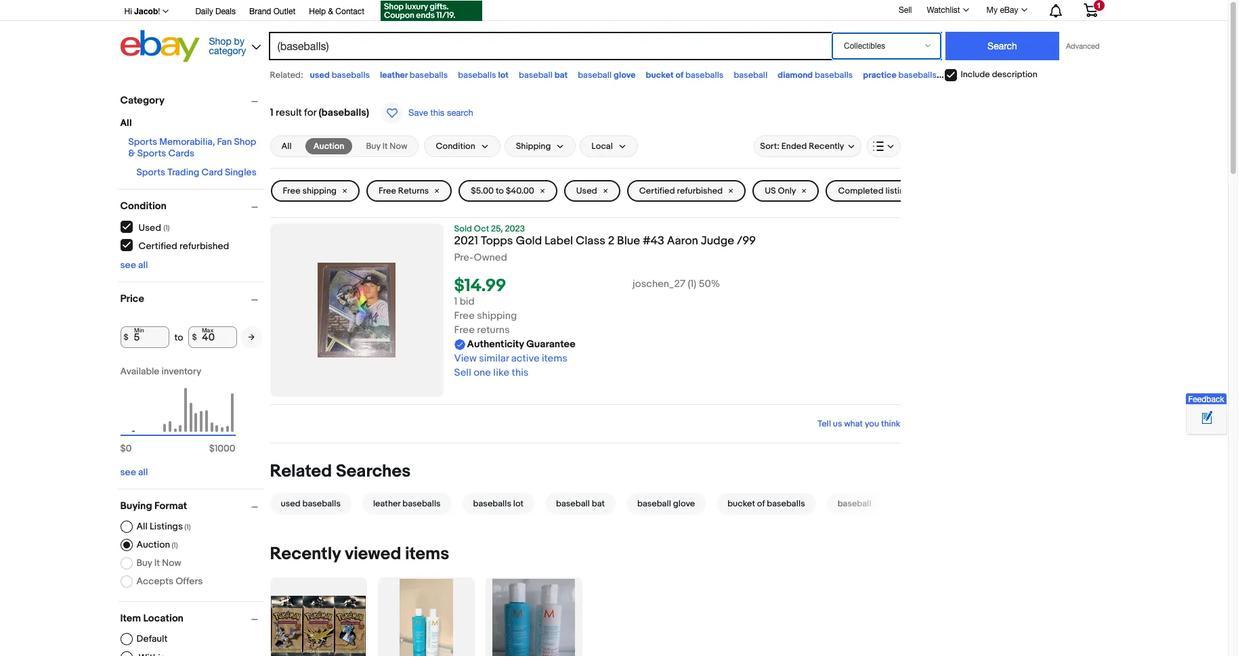Task type: vqa. For each thing, say whether or not it's contained in the screenshot.
Coat
no



Task type: locate. For each thing, give the bounding box(es) containing it.
auction down '1 result for (baseballs)'
[[313, 141, 344, 152]]

shipping down auction text field at the left of the page
[[302, 186, 337, 196]]

sell
[[899, 5, 912, 15], [454, 367, 471, 379]]

25,
[[491, 223, 503, 234]]

1 vertical spatial shipping
[[477, 310, 517, 323]]

leather baseballs up 'save'
[[380, 70, 448, 81]]

it up free returns
[[382, 141, 388, 152]]

related:
[[270, 70, 303, 81]]

1 horizontal spatial of
[[757, 499, 765, 509]]

0 horizontal spatial used
[[138, 222, 161, 233]]

1
[[1097, 1, 1101, 9], [270, 106, 273, 119], [454, 295, 457, 308]]

fan
[[217, 136, 232, 148]]

lot inside 'link'
[[513, 499, 524, 509]]

sell inside joschen_27 (1) 50% 1 bid free shipping free returns authenticity guarantee view similar active items sell one like this
[[454, 367, 471, 379]]

help
[[309, 7, 326, 16]]

1 see from the top
[[120, 259, 136, 271]]

diamond
[[778, 70, 813, 81]]

condition down search
[[436, 141, 475, 152]]

see all for condition
[[120, 259, 148, 271]]

(1) right listings
[[184, 523, 191, 532]]

1 vertical spatial glove
[[673, 499, 695, 509]]

1 up advanced
[[1097, 1, 1101, 9]]

buy up 'accepts'
[[136, 557, 152, 569]]

it inside main content
[[382, 141, 388, 152]]

used inside main content
[[576, 186, 597, 196]]

returns
[[398, 186, 429, 196]]

searches
[[336, 461, 411, 482]]

0 vertical spatial now
[[390, 141, 407, 152]]

0 vertical spatial all
[[138, 259, 148, 271]]

sell down view
[[454, 367, 471, 379]]

(1) for joschen_27
[[688, 278, 696, 291]]

1 left bid
[[454, 295, 457, 308]]

& left cards
[[128, 148, 135, 159]]

1 vertical spatial baseball glove
[[637, 499, 695, 509]]

jacob
[[134, 6, 158, 16]]

certified refurbished link down used (1)
[[120, 239, 230, 252]]

condition for bottommost the condition dropdown button
[[120, 200, 167, 213]]

0 horizontal spatial this
[[430, 108, 444, 118]]

0 vertical spatial items
[[542, 352, 567, 365]]

1 vertical spatial bat
[[592, 499, 605, 509]]

save
[[408, 108, 428, 118]]

guarantee
[[526, 338, 575, 351]]

1 horizontal spatial used
[[310, 70, 330, 81]]

duo moroccanoil extra volume shampoo and conditioner 2.4 oz fine to medium hair image
[[492, 579, 575, 656]]

0 vertical spatial glove
[[614, 70, 636, 81]]

lot down search for anything text box
[[498, 70, 509, 81]]

1 horizontal spatial refurbished
[[677, 186, 723, 196]]

0 horizontal spatial items
[[405, 544, 449, 565]]

buy right auction text field at the left of the page
[[366, 141, 380, 152]]

see all button
[[120, 259, 148, 271], [120, 467, 148, 478]]

one
[[474, 367, 491, 379]]

sold  oct 25, 2023 2021 topps gold label class 2 blue #43 aaron judge /99 pre-owned
[[454, 223, 756, 264]]

us
[[765, 186, 776, 196]]

0 vertical spatial &
[[328, 7, 333, 16]]

0 vertical spatial lot
[[498, 70, 509, 81]]

used baseballs link
[[270, 493, 357, 515]]

main content
[[270, 88, 938, 656]]

1 vertical spatial buy it now
[[136, 557, 181, 569]]

0 horizontal spatial baseball glove
[[578, 70, 636, 81]]

0 horizontal spatial 1
[[270, 106, 273, 119]]

Search for anything text field
[[271, 33, 830, 59]]

see all button down 0
[[120, 467, 148, 478]]

0 horizontal spatial &
[[128, 148, 135, 159]]

leather baseballs down searches
[[373, 499, 441, 509]]

free down 'all' 'link'
[[283, 186, 300, 196]]

1 vertical spatial recently
[[270, 544, 341, 565]]

certified refurbished up aaron
[[639, 186, 723, 196]]

1 inside joschen_27 (1) 50% 1 bid free shipping free returns authenticity guarantee view similar active items sell one like this
[[454, 295, 457, 308]]

shop inside the shop by category
[[209, 36, 231, 46]]

0 vertical spatial condition button
[[424, 135, 500, 157]]

this down active
[[512, 367, 529, 379]]

1 vertical spatial buy
[[136, 557, 152, 569]]

items inside joschen_27 (1) 50% 1 bid free shipping free returns authenticity guarantee view similar active items sell one like this
[[542, 352, 567, 365]]

2 vertical spatial 1
[[454, 295, 457, 308]]

(1) for auction
[[172, 541, 178, 550]]

see all up price
[[120, 259, 148, 271]]

all for condition
[[138, 259, 148, 271]]

1 vertical spatial condition
[[120, 200, 167, 213]]

1 horizontal spatial all
[[136, 521, 148, 532]]

daily deals
[[195, 7, 236, 16]]

0 vertical spatial used
[[576, 186, 597, 196]]

0 vertical spatial bat
[[554, 70, 568, 81]]

1 vertical spatial of
[[757, 499, 765, 509]]

recently down used baseballs link
[[270, 544, 341, 565]]

buy it now down auction (1)
[[136, 557, 181, 569]]

2 vertical spatial all
[[136, 521, 148, 532]]

get the coupon image
[[381, 1, 482, 21]]

same day ship moroccanoil volume shampoo and conditioner 8.5 fl oz duo image
[[399, 579, 453, 656]]

0 horizontal spatial of
[[676, 70, 683, 81]]

1 horizontal spatial bucket
[[728, 499, 755, 509]]

1 horizontal spatial buy
[[366, 141, 380, 152]]

all inside 'link'
[[281, 141, 292, 152]]

shop left by
[[209, 36, 231, 46]]

refurbished up aaron
[[677, 186, 723, 196]]

certified down used (1)
[[138, 240, 177, 252]]

1 horizontal spatial condition button
[[424, 135, 500, 157]]

0 horizontal spatial certified
[[138, 240, 177, 252]]

lot left baseball bat link
[[513, 499, 524, 509]]

0 horizontal spatial all
[[120, 117, 132, 129]]

1 see all button from the top
[[120, 259, 148, 271]]

1 vertical spatial used
[[138, 222, 161, 233]]

certified refurbished link
[[627, 180, 746, 202], [120, 239, 230, 252]]

free
[[283, 186, 300, 196], [379, 186, 396, 196], [454, 310, 475, 323], [454, 324, 475, 337]]

2 all from the top
[[138, 467, 148, 478]]

offers
[[176, 576, 203, 587]]

watchlist
[[927, 5, 960, 15]]

None submit
[[945, 32, 1059, 60]]

all down category
[[120, 117, 132, 129]]

refurbished up price dropdown button
[[179, 240, 229, 252]]

hi jacob !
[[124, 6, 160, 16]]

(1) down listings
[[172, 541, 178, 550]]

1 horizontal spatial auction
[[313, 141, 344, 152]]

certified up #43
[[639, 186, 675, 196]]

condition button down sports trading card singles link
[[120, 200, 264, 213]]

0 vertical spatial it
[[382, 141, 388, 152]]

sports for sports trading card singles
[[136, 167, 165, 178]]

0 vertical spatial certified refurbished link
[[627, 180, 746, 202]]

used baseballs up (baseballs)
[[310, 70, 370, 81]]

& inside sports memorabilia, fan shop & sports cards
[[128, 148, 135, 159]]

(1) inside used (1)
[[163, 223, 170, 232]]

0 vertical spatial baseball glove
[[578, 70, 636, 81]]

(1) inside auction (1)
[[172, 541, 178, 550]]

baseballs lot inside 'link'
[[473, 499, 524, 509]]

sports trading card singles
[[136, 167, 256, 178]]

2 horizontal spatial all
[[281, 141, 292, 152]]

to right 'minimum value $5' text field
[[174, 332, 183, 343]]

buying format
[[120, 500, 187, 513]]

0 vertical spatial all
[[120, 117, 132, 129]]

1 horizontal spatial lot
[[513, 499, 524, 509]]

this right 'save'
[[430, 108, 444, 118]]

(1) left 50%
[[688, 278, 696, 291]]

1 vertical spatial see
[[120, 467, 136, 478]]

daily
[[195, 7, 213, 16]]

0 horizontal spatial bat
[[554, 70, 568, 81]]

0 vertical spatial certified
[[639, 186, 675, 196]]

sell left watchlist
[[899, 5, 912, 15]]

see up price
[[120, 259, 136, 271]]

1 for 1
[[1097, 1, 1101, 9]]

sell link
[[893, 5, 918, 15]]

1 horizontal spatial items
[[542, 352, 567, 365]]

shop right the fan
[[234, 136, 256, 148]]

0 horizontal spatial baseball link
[[734, 70, 768, 81]]

2 see all button from the top
[[120, 467, 148, 478]]

baseballs
[[332, 70, 370, 81], [410, 70, 448, 81], [458, 70, 496, 81], [685, 70, 724, 81], [815, 70, 853, 81], [898, 70, 937, 81], [982, 70, 1020, 81], [302, 499, 341, 509], [402, 499, 441, 509], [473, 499, 511, 509], [767, 499, 805, 509]]

condition button down search
[[424, 135, 500, 157]]

baseballs lot
[[458, 70, 509, 81], [473, 499, 524, 509]]

1 vertical spatial baseballs lot
[[473, 499, 524, 509]]

0 vertical spatial this
[[430, 108, 444, 118]]

auction inside 'link'
[[313, 141, 344, 152]]

auction down all listings (1)
[[136, 539, 170, 551]]

baseballs inside "leather baseballs" link
[[402, 499, 441, 509]]

(1) inside joschen_27 (1) 50% 1 bid free shipping free returns authenticity guarantee view similar active items sell one like this
[[688, 278, 696, 291]]

completed listings link
[[826, 180, 937, 202]]

leather up save this search button
[[380, 70, 408, 81]]

sports for sports memorabilia, fan shop & sports cards
[[128, 136, 157, 148]]

baseballs inside baseballs lot 'link'
[[473, 499, 511, 509]]

0 vertical spatial of
[[676, 70, 683, 81]]

condition
[[436, 141, 475, 152], [120, 200, 167, 213]]

1 vertical spatial all
[[281, 141, 292, 152]]

of inside main content
[[757, 499, 765, 509]]

1 horizontal spatial sell
[[899, 5, 912, 15]]

1 vertical spatial see all button
[[120, 467, 148, 478]]

1 vertical spatial it
[[154, 557, 160, 569]]

certified refurbished down used (1)
[[138, 240, 229, 252]]

0 vertical spatial recently
[[809, 141, 844, 152]]

accepts offers
[[136, 576, 203, 587]]

local button
[[580, 135, 638, 157]]

0 horizontal spatial recently
[[270, 544, 341, 565]]

deals
[[215, 7, 236, 16]]

1 horizontal spatial certified refurbished
[[639, 186, 723, 196]]

2 see from the top
[[120, 467, 136, 478]]

now down save this search button
[[390, 141, 407, 152]]

used down related
[[281, 499, 301, 509]]

$ up the buying format dropdown button
[[209, 443, 215, 454]]

1 vertical spatial baseball link
[[821, 493, 888, 515]]

items right viewed
[[405, 544, 449, 565]]

1 horizontal spatial used
[[576, 186, 597, 196]]

recently right "ended"
[[809, 141, 844, 152]]

sports memorabilia, fan shop & sports cards link
[[128, 136, 256, 159]]

1 horizontal spatial condition
[[436, 141, 475, 152]]

lot
[[498, 70, 509, 81], [513, 499, 524, 509]]

1 horizontal spatial buy it now
[[366, 141, 407, 152]]

see all button up price
[[120, 259, 148, 271]]

free returns
[[379, 186, 429, 196]]

items down guarantee
[[542, 352, 567, 365]]

leather
[[380, 70, 408, 81], [373, 499, 401, 509]]

0 vertical spatial sell
[[899, 5, 912, 15]]

price
[[120, 293, 144, 305]]

& inside account navigation
[[328, 7, 333, 16]]

$ up buying
[[120, 443, 126, 454]]

it
[[382, 141, 388, 152], [154, 557, 160, 569]]

authenticity
[[467, 338, 524, 351]]

graph of available inventory between $5.0 and $40.0 image
[[120, 366, 235, 461]]

0 vertical spatial leather
[[380, 70, 408, 81]]

memorabilia,
[[159, 136, 215, 148]]

1 horizontal spatial recently
[[809, 141, 844, 152]]

Auction selected text field
[[313, 140, 344, 152]]

1 horizontal spatial certified
[[639, 186, 675, 196]]

& right help
[[328, 7, 333, 16]]

brand outlet link
[[249, 5, 295, 20]]

0 horizontal spatial bucket
[[646, 70, 674, 81]]

condition up used (1)
[[120, 200, 167, 213]]

0 vertical spatial see
[[120, 259, 136, 271]]

used baseballs
[[310, 70, 370, 81], [281, 499, 341, 509]]

1 inside account navigation
[[1097, 1, 1101, 9]]

see down 0
[[120, 467, 136, 478]]

shop
[[209, 36, 231, 46], [234, 136, 256, 148]]

1 vertical spatial &
[[128, 148, 135, 159]]

0 horizontal spatial condition
[[120, 200, 167, 213]]

condition button
[[424, 135, 500, 157], [120, 200, 264, 213]]

1 horizontal spatial glove
[[673, 499, 695, 509]]

label
[[544, 234, 573, 248]]

used baseballs inside main content
[[281, 499, 341, 509]]

0 horizontal spatial to
[[174, 332, 183, 343]]

to inside main content
[[496, 186, 504, 196]]

see all down 0
[[120, 467, 148, 478]]

my ebay
[[986, 5, 1018, 15]]

condition inside dropdown button
[[436, 141, 475, 152]]

include
[[961, 69, 990, 80]]

auction for auction (1)
[[136, 539, 170, 551]]

0 vertical spatial condition
[[436, 141, 475, 152]]

0 horizontal spatial buy
[[136, 557, 152, 569]]

1 vertical spatial used
[[281, 499, 301, 509]]

all up buying
[[138, 467, 148, 478]]

$ up 'inventory'
[[192, 332, 197, 342]]

1 horizontal spatial 1
[[454, 295, 457, 308]]

shipping up returns
[[477, 310, 517, 323]]

leather baseballs link
[[357, 493, 457, 515]]

bid
[[460, 295, 475, 308]]

0 horizontal spatial glove
[[614, 70, 636, 81]]

0 horizontal spatial now
[[162, 557, 181, 569]]

$ 0
[[120, 443, 132, 454]]

0 horizontal spatial bucket of baseballs
[[646, 70, 724, 81]]

all up price
[[138, 259, 148, 271]]

now inside buy it now link
[[390, 141, 407, 152]]

Minimum value $5 text field
[[120, 326, 169, 348]]

0 horizontal spatial sell
[[454, 367, 471, 379]]

1 vertical spatial lot
[[513, 499, 524, 509]]

1 vertical spatial certified refurbished link
[[120, 239, 230, 252]]

0 vertical spatial refurbished
[[677, 186, 723, 196]]

2021 topps gold label class 2 blue #43 aaron judge /99 image
[[318, 263, 396, 358]]

shop by category
[[209, 36, 246, 56]]

us only
[[765, 186, 796, 196]]

1 vertical spatial bucket of baseballs
[[728, 499, 805, 509]]

buy
[[366, 141, 380, 152], [136, 557, 152, 569]]

joschen_27
[[633, 278, 685, 291]]

certified refurbished link up aaron
[[627, 180, 746, 202]]

buy it now
[[366, 141, 407, 152], [136, 557, 181, 569]]

used right related:
[[310, 70, 330, 81]]

&
[[328, 7, 333, 16], [128, 148, 135, 159]]

think
[[881, 419, 900, 430]]

glove inside main content
[[673, 499, 695, 509]]

rawlings baseballs
[[947, 70, 1020, 81]]

1 left result
[[270, 106, 273, 119]]

used baseballs down related
[[281, 499, 341, 509]]

0 vertical spatial leather baseballs
[[380, 70, 448, 81]]

buy it now up free returns
[[366, 141, 407, 152]]

now down (1) text field
[[162, 557, 181, 569]]

bucket
[[646, 70, 674, 81], [728, 499, 755, 509]]

aaron
[[667, 234, 698, 248]]

1 horizontal spatial certified refurbished link
[[627, 180, 746, 202]]

1 horizontal spatial baseball glove
[[637, 499, 695, 509]]

sell one like this link
[[454, 367, 529, 379]]

0 vertical spatial bucket
[[646, 70, 674, 81]]

see all for price
[[120, 467, 148, 478]]

refurbished
[[677, 186, 723, 196], [179, 240, 229, 252]]

1 see all from the top
[[120, 259, 148, 271]]

leather down searches
[[373, 499, 401, 509]]

2023
[[505, 223, 525, 234]]

now
[[390, 141, 407, 152], [162, 557, 181, 569]]

1 all from the top
[[138, 259, 148, 271]]

all listings (1)
[[136, 521, 191, 532]]

2 horizontal spatial 1
[[1097, 1, 1101, 9]]

0 horizontal spatial auction
[[136, 539, 170, 551]]

1 vertical spatial now
[[162, 557, 181, 569]]

to right $5.00
[[496, 186, 504, 196]]

2 see all from the top
[[120, 467, 148, 478]]

(1) down trading
[[163, 223, 170, 232]]

it down auction (1)
[[154, 557, 160, 569]]

used for used (1)
[[138, 222, 161, 233]]

refurbished inside main content
[[677, 186, 723, 196]]

completed listings
[[838, 186, 914, 196]]

all down result
[[281, 141, 292, 152]]

all down buying
[[136, 521, 148, 532]]

blue
[[617, 234, 640, 248]]

0 vertical spatial buy
[[366, 141, 380, 152]]



Task type: describe. For each thing, give the bounding box(es) containing it.
$14.99
[[454, 276, 506, 297]]

see for condition
[[120, 259, 136, 271]]

feedback
[[1188, 395, 1224, 405]]

outlet
[[273, 7, 295, 16]]

see all button for price
[[120, 467, 148, 478]]

by
[[234, 36, 244, 46]]

active
[[511, 352, 539, 365]]

$ 1000
[[209, 443, 235, 454]]

$5.00 to $40.00 link
[[459, 180, 557, 202]]

baseball glove link
[[621, 493, 711, 515]]

brand
[[249, 7, 271, 16]]

owned
[[474, 251, 507, 264]]

0 vertical spatial used baseballs
[[310, 70, 370, 81]]

Authenticity Guarantee text field
[[454, 337, 575, 352]]

Maximum value $40 text field
[[189, 326, 237, 348]]

buy inside buy it now link
[[366, 141, 380, 152]]

certified refurbished inside main content
[[639, 186, 723, 196]]

ebay
[[1000, 5, 1018, 15]]

used for used
[[576, 186, 597, 196]]

returns
[[477, 324, 510, 337]]

1 vertical spatial items
[[405, 544, 449, 565]]

baseball bat inside main content
[[556, 499, 605, 509]]

main content containing $14.99
[[270, 88, 938, 656]]

buying
[[120, 500, 152, 513]]

2021 topps gold label class 2 blue #43 aaron judge /99 heading
[[454, 234, 756, 248]]

default
[[136, 633, 167, 645]]

cards
[[168, 148, 194, 159]]

tell us what you think
[[818, 419, 900, 430]]

shop by category banner
[[117, 0, 1108, 66]]

used inside used baseballs link
[[281, 499, 301, 509]]

1 for 1 result for (baseballs)
[[270, 106, 273, 119]]

1 vertical spatial condition button
[[120, 200, 264, 213]]

similar
[[479, 352, 509, 365]]

/99
[[737, 234, 756, 248]]

baseball link for related searches
[[821, 493, 888, 515]]

buy it now inside main content
[[366, 141, 407, 152]]

shop inside sports memorabilia, fan shop & sports cards
[[234, 136, 256, 148]]

50%
[[699, 278, 720, 291]]

2
[[608, 234, 614, 248]]

advanced link
[[1059, 33, 1106, 60]]

item
[[120, 612, 141, 625]]

listing options selector. list view selected. image
[[873, 141, 894, 152]]

item location button
[[120, 612, 264, 625]]

category
[[209, 45, 246, 56]]

category button
[[120, 94, 264, 107]]

for
[[304, 106, 316, 119]]

auction for auction
[[313, 141, 344, 152]]

auction link
[[305, 138, 352, 154]]

save this search button
[[377, 102, 477, 125]]

baseballs inside used baseballs link
[[302, 499, 341, 509]]

 (1) Items text field
[[170, 541, 178, 550]]

(baseballs)
[[319, 106, 369, 119]]

(1) for used
[[163, 223, 170, 232]]

completed
[[838, 186, 884, 196]]

result
[[276, 106, 302, 119]]

practice
[[863, 70, 897, 81]]

only
[[778, 186, 796, 196]]

practice baseballs
[[863, 70, 937, 81]]

include description
[[961, 69, 1037, 80]]

this inside button
[[430, 108, 444, 118]]

baseball link for related:
[[734, 70, 768, 81]]

account navigation
[[117, 0, 1108, 23]]

0 vertical spatial bucket of baseballs
[[646, 70, 724, 81]]

condition for the condition dropdown button to the right
[[436, 141, 475, 152]]

none submit inside shop by category banner
[[945, 32, 1059, 60]]

tell us what you think link
[[818, 419, 900, 430]]

category
[[120, 94, 164, 107]]

free returns link
[[366, 180, 452, 202]]

 (1) Items text field
[[183, 523, 191, 532]]

1 horizontal spatial bucket of baseballs
[[728, 499, 805, 509]]

related searches
[[270, 461, 411, 482]]

judge
[[701, 234, 734, 248]]

recently viewed items
[[270, 544, 449, 565]]

viewed
[[345, 544, 401, 565]]

topps
[[481, 234, 513, 248]]

bat inside baseball bat link
[[592, 499, 605, 509]]

free left the returns
[[379, 186, 396, 196]]

sports trading card singles link
[[136, 167, 256, 178]]

hi
[[124, 7, 132, 16]]

$40.00
[[506, 186, 534, 196]]

3x sealed fossil long/hanger booster packs (artset) wotc original pokemon cards image
[[271, 596, 366, 656]]

listings
[[885, 186, 914, 196]]

recently inside the sort: ended recently dropdown button
[[809, 141, 844, 152]]

$5.00
[[471, 186, 494, 196]]

format
[[154, 500, 187, 513]]

certified inside main content
[[639, 186, 675, 196]]

watchlist link
[[919, 2, 975, 18]]

0 horizontal spatial lot
[[498, 70, 509, 81]]

bucket inside main content
[[728, 499, 755, 509]]

like
[[493, 367, 509, 379]]

sort: ended recently button
[[754, 135, 861, 157]]

0
[[126, 443, 132, 454]]

this inside joschen_27 (1) 50% 1 bid free shipping free returns authenticity guarantee view similar active items sell one like this
[[512, 367, 529, 379]]

all link
[[273, 138, 300, 154]]

sort: ended recently
[[760, 141, 844, 152]]

gold
[[516, 234, 542, 248]]

shop by category button
[[203, 30, 264, 59]]

see for price
[[120, 467, 136, 478]]

what
[[844, 419, 863, 430]]

joschen_27 (1) 50% 1 bid free shipping free returns authenticity guarantee view similar active items sell one like this
[[454, 278, 720, 379]]

my
[[986, 5, 998, 15]]

shipping
[[516, 141, 551, 152]]

0 horizontal spatial shipping
[[302, 186, 337, 196]]

pre-
[[454, 251, 474, 264]]

2021 topps gold label class 2 blue #43 aaron judge /99 link
[[454, 234, 900, 252]]

1 vertical spatial certified refurbished
[[138, 240, 229, 252]]

(1) inside all listings (1)
[[184, 523, 191, 532]]

buy it now link
[[358, 138, 415, 154]]

0 horizontal spatial buy it now
[[136, 557, 181, 569]]

rawlings
[[947, 70, 980, 81]]

0 vertical spatial baseball bat
[[519, 70, 568, 81]]

free up view
[[454, 324, 475, 337]]

leather inside main content
[[373, 499, 401, 509]]

0 vertical spatial used
[[310, 70, 330, 81]]

sell inside account navigation
[[899, 5, 912, 15]]

related
[[270, 461, 332, 482]]

free shipping link
[[271, 180, 360, 202]]

1 vertical spatial refurbished
[[179, 240, 229, 252]]

1 vertical spatial certified
[[138, 240, 177, 252]]

save this search
[[408, 108, 473, 118]]

my ebay link
[[979, 2, 1033, 18]]

$ up available
[[124, 332, 128, 342]]

inventory
[[161, 366, 201, 377]]

card
[[201, 167, 223, 178]]

see all button for condition
[[120, 259, 148, 271]]

price button
[[120, 293, 264, 305]]

0 vertical spatial baseballs lot
[[458, 70, 509, 81]]

brand outlet
[[249, 7, 295, 16]]

location
[[143, 612, 184, 625]]

shipping inside joschen_27 (1) 50% 1 bid free shipping free returns authenticity guarantee view similar active items sell one like this
[[477, 310, 517, 323]]

leather baseballs inside main content
[[373, 499, 441, 509]]

free down bid
[[454, 310, 475, 323]]

view
[[454, 352, 477, 365]]

us only link
[[753, 180, 819, 202]]

0 horizontal spatial it
[[154, 557, 160, 569]]

auction (1)
[[136, 539, 178, 551]]

available inventory
[[120, 366, 201, 377]]

free shipping
[[283, 186, 337, 196]]

baseballs inside bucket of baseballs link
[[767, 499, 805, 509]]

singles
[[225, 167, 256, 178]]

all for price
[[138, 467, 148, 478]]



